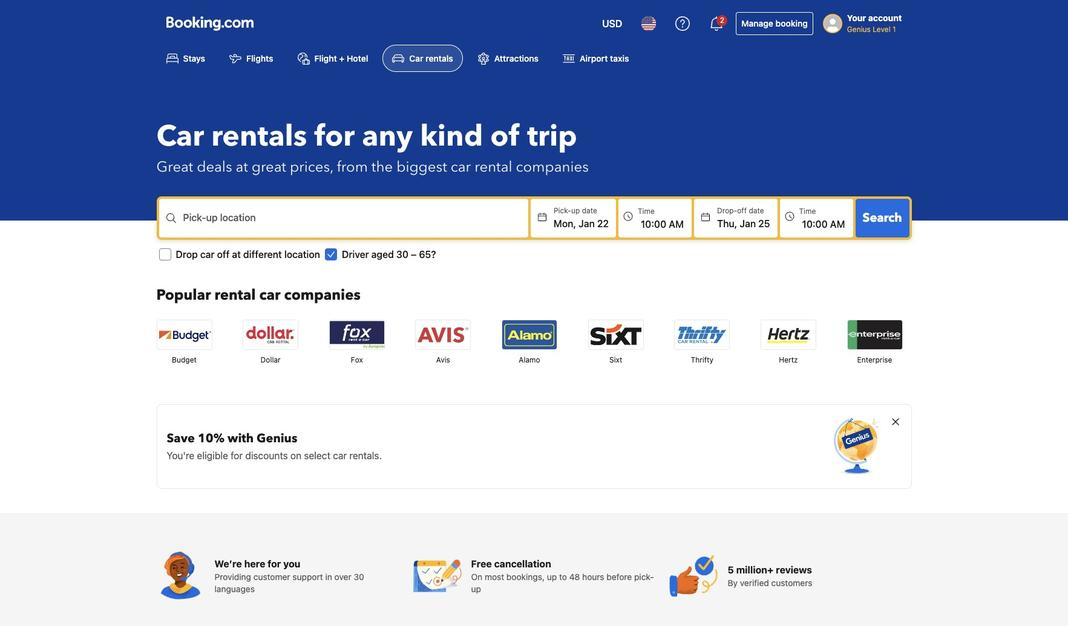 Task type: describe. For each thing, give the bounding box(es) containing it.
in
[[325, 573, 332, 583]]

stays
[[183, 53, 205, 64]]

25
[[758, 219, 770, 230]]

customer
[[253, 573, 290, 583]]

car for car rentals
[[409, 53, 423, 64]]

car up the dollar logo
[[259, 286, 281, 306]]

enterprise
[[857, 356, 892, 365]]

reviews
[[776, 565, 812, 576]]

fox
[[351, 356, 363, 365]]

popular
[[156, 286, 211, 306]]

airport
[[580, 53, 608, 64]]

pick-
[[634, 573, 654, 583]]

by
[[728, 579, 738, 589]]

million+
[[736, 565, 774, 576]]

account
[[868, 13, 902, 23]]

hertz logo image
[[761, 321, 816, 350]]

budget
[[172, 356, 197, 365]]

of
[[490, 117, 520, 157]]

enterprise logo image
[[848, 321, 902, 350]]

flights
[[246, 53, 273, 64]]

great
[[156, 158, 193, 177]]

hotel
[[347, 53, 368, 64]]

+
[[339, 53, 345, 64]]

booking
[[776, 18, 808, 28]]

up left to
[[547, 573, 557, 583]]

bookings,
[[506, 573, 545, 583]]

pick-up date mon, jan 22
[[554, 207, 609, 230]]

kind
[[420, 117, 483, 157]]

airport taxis
[[580, 53, 629, 64]]

5 million+ reviews image
[[670, 553, 718, 601]]

hours
[[582, 573, 604, 583]]

avis logo image
[[416, 321, 470, 350]]

pick-up location
[[183, 213, 256, 223]]

pick- for pick-up date mon, jan 22
[[554, 207, 571, 216]]

0 horizontal spatial off
[[217, 250, 230, 260]]

hertz
[[779, 356, 798, 365]]

attractions
[[494, 53, 539, 64]]

1 vertical spatial rental
[[215, 286, 256, 306]]

car rentals for any kind of trip great deals at great prices, from the biggest car rental companies
[[156, 117, 589, 177]]

car rentals link
[[383, 45, 463, 72]]

your
[[847, 13, 866, 23]]

avis
[[436, 356, 450, 365]]

driver aged 30 – 65?
[[342, 250, 436, 260]]

discounts
[[245, 451, 288, 462]]

jan for 22
[[579, 219, 595, 230]]

on
[[471, 573, 482, 583]]

fox logo image
[[330, 321, 384, 350]]

your account genius level 1
[[847, 13, 902, 34]]

car right drop
[[200, 250, 215, 260]]

free
[[471, 559, 492, 570]]

dollar logo image
[[243, 321, 298, 350]]

alamo logo image
[[502, 321, 557, 350]]

companies inside car rentals for any kind of trip great deals at great prices, from the biggest car rental companies
[[516, 158, 589, 177]]

flight + hotel link
[[288, 45, 378, 72]]

30 inside we're here for you providing customer support in over 30 languages
[[354, 573, 364, 583]]

popular rental car companies
[[156, 286, 361, 306]]

2 button
[[702, 9, 731, 38]]

drop-
[[717, 207, 737, 216]]

22
[[597, 219, 609, 230]]

prices,
[[290, 158, 333, 177]]

mon,
[[554, 219, 576, 230]]

drop
[[176, 250, 198, 260]]

at inside car rentals for any kind of trip great deals at great prices, from the biggest car rental companies
[[236, 158, 248, 177]]

cancellation
[[494, 559, 551, 570]]

here
[[244, 559, 265, 570]]

thu,
[[717, 219, 737, 230]]

support
[[293, 573, 323, 583]]

car rentals
[[409, 53, 453, 64]]

stays link
[[156, 45, 215, 72]]

free cancellation on most bookings, up to 48 hours before pick- up
[[471, 559, 654, 595]]

rentals for car rentals for any kind of trip great deals at great prices, from the biggest car rental companies
[[211, 117, 307, 157]]

65?
[[419, 250, 436, 260]]

thrifty
[[691, 356, 713, 365]]

usd button
[[595, 9, 630, 38]]

–
[[411, 250, 417, 260]]

languages
[[215, 585, 255, 595]]

up down on
[[471, 585, 481, 595]]

on
[[290, 451, 301, 462]]

you
[[283, 559, 300, 570]]

taxis
[[610, 53, 629, 64]]



Task type: vqa. For each thing, say whether or not it's contained in the screenshot.
The " associated with staff
no



Task type: locate. For each thing, give the bounding box(es) containing it.
manage booking link
[[736, 12, 813, 35]]

rental
[[475, 158, 512, 177], [215, 286, 256, 306]]

48
[[569, 573, 580, 583]]

genius up discounts
[[257, 431, 297, 447]]

1 jan from the left
[[579, 219, 595, 230]]

0 horizontal spatial rental
[[215, 286, 256, 306]]

driver
[[342, 250, 369, 260]]

0 horizontal spatial car
[[156, 117, 204, 157]]

jan for 25
[[740, 219, 756, 230]]

providing
[[215, 573, 251, 583]]

0 horizontal spatial companies
[[284, 286, 361, 306]]

for for here
[[268, 559, 281, 570]]

1 vertical spatial rentals
[[211, 117, 307, 157]]

genius
[[847, 25, 871, 34], [257, 431, 297, 447]]

rentals
[[426, 53, 453, 64], [211, 117, 307, 157]]

0 vertical spatial rentals
[[426, 53, 453, 64]]

at left great on the top left of the page
[[236, 158, 248, 177]]

usd
[[602, 18, 622, 29]]

5
[[728, 565, 734, 576]]

manage booking
[[742, 18, 808, 28]]

1 vertical spatial genius
[[257, 431, 297, 447]]

rental down the drop car off at different location
[[215, 286, 256, 306]]

any
[[362, 117, 413, 157]]

flight
[[314, 53, 337, 64]]

for for rentals
[[314, 117, 355, 157]]

date for 22
[[582, 207, 597, 216]]

car inside car rentals for any kind of trip great deals at great prices, from the biggest car rental companies
[[156, 117, 204, 157]]

0 horizontal spatial genius
[[257, 431, 297, 447]]

at left different
[[232, 250, 241, 260]]

pick-
[[554, 207, 571, 216], [183, 213, 206, 223]]

car inside car rentals for any kind of trip great deals at great prices, from the biggest car rental companies
[[451, 158, 471, 177]]

genius inside your account genius level 1
[[847, 25, 871, 34]]

1 date from the left
[[582, 207, 597, 216]]

we're
[[215, 559, 242, 570]]

you're
[[167, 451, 194, 462]]

0 horizontal spatial jan
[[579, 219, 595, 230]]

deals
[[197, 158, 232, 177]]

2 jan from the left
[[740, 219, 756, 230]]

1 horizontal spatial off
[[737, 207, 747, 216]]

0 horizontal spatial date
[[582, 207, 597, 216]]

select
[[304, 451, 330, 462]]

jan inside pick-up date mon, jan 22
[[579, 219, 595, 230]]

jan left 22
[[579, 219, 595, 230]]

10%
[[198, 431, 225, 447]]

0 horizontal spatial rentals
[[211, 117, 307, 157]]

0 vertical spatial at
[[236, 158, 248, 177]]

for inside car rentals for any kind of trip great deals at great prices, from the biggest car rental companies
[[314, 117, 355, 157]]

we're here for you image
[[156, 553, 205, 601]]

1 horizontal spatial companies
[[516, 158, 589, 177]]

for up the customer
[[268, 559, 281, 570]]

from
[[337, 158, 368, 177]]

rentals inside car rentals for any kind of trip great deals at great prices, from the biggest car rental companies
[[211, 117, 307, 157]]

1 vertical spatial companies
[[284, 286, 361, 306]]

rental down of
[[475, 158, 512, 177]]

off up thu,
[[737, 207, 747, 216]]

0 vertical spatial car
[[409, 53, 423, 64]]

date inside 'drop-off date thu, jan 25'
[[749, 207, 764, 216]]

save
[[167, 431, 195, 447]]

0 horizontal spatial pick-
[[183, 213, 206, 223]]

1 vertical spatial at
[[232, 250, 241, 260]]

0 vertical spatial companies
[[516, 158, 589, 177]]

30 right over
[[354, 573, 364, 583]]

drop-off date thu, jan 25
[[717, 207, 770, 230]]

1 horizontal spatial pick-
[[554, 207, 571, 216]]

up down deals
[[206, 213, 218, 223]]

30 left the – in the left top of the page
[[396, 250, 408, 260]]

date
[[582, 207, 597, 216], [749, 207, 764, 216]]

trip
[[527, 117, 577, 157]]

rental inside car rentals for any kind of trip great deals at great prices, from the biggest car rental companies
[[475, 158, 512, 177]]

1 horizontal spatial date
[[749, 207, 764, 216]]

location up the drop car off at different location
[[220, 213, 256, 223]]

car down kind on the top left of page
[[451, 158, 471, 177]]

5 million+ reviews by verified customers
[[728, 565, 812, 589]]

0 vertical spatial rental
[[475, 158, 512, 177]]

0 vertical spatial for
[[314, 117, 355, 157]]

car right select
[[333, 451, 347, 462]]

0 horizontal spatial for
[[231, 451, 243, 462]]

1 horizontal spatial genius
[[847, 25, 871, 34]]

1 horizontal spatial car
[[409, 53, 423, 64]]

flights link
[[220, 45, 283, 72]]

pick- up mon,
[[554, 207, 571, 216]]

date for 25
[[749, 207, 764, 216]]

1 vertical spatial 30
[[354, 573, 364, 583]]

manage
[[742, 18, 773, 28]]

level
[[873, 25, 891, 34]]

1 horizontal spatial jan
[[740, 219, 756, 230]]

over
[[334, 573, 351, 583]]

before
[[607, 573, 632, 583]]

budget logo image
[[157, 321, 212, 350]]

jan inside 'drop-off date thu, jan 25'
[[740, 219, 756, 230]]

most
[[485, 573, 504, 583]]

0 vertical spatial 30
[[396, 250, 408, 260]]

companies down trip
[[516, 158, 589, 177]]

pick- up drop
[[183, 213, 206, 223]]

to
[[559, 573, 567, 583]]

off inside 'drop-off date thu, jan 25'
[[737, 207, 747, 216]]

companies
[[516, 158, 589, 177], [284, 286, 361, 306]]

alamo
[[519, 356, 540, 365]]

for inside we're here for you providing customer support in over 30 languages
[[268, 559, 281, 570]]

rentals for car rentals
[[426, 53, 453, 64]]

car right hotel
[[409, 53, 423, 64]]

0 horizontal spatial location
[[220, 213, 256, 223]]

drop car off at different location
[[176, 250, 320, 260]]

genius inside save 10% with genius you're eligible for discounts on select car rentals.
[[257, 431, 297, 447]]

off right drop
[[217, 250, 230, 260]]

for up from
[[314, 117, 355, 157]]

2
[[720, 16, 724, 25]]

car inside save 10% with genius you're eligible for discounts on select car rentals.
[[333, 451, 347, 462]]

for down with
[[231, 451, 243, 462]]

sixt
[[609, 356, 622, 365]]

car for car rentals for any kind of trip great deals at great prices, from the biggest car rental companies
[[156, 117, 204, 157]]

with
[[228, 431, 254, 447]]

jan left the 25
[[740, 219, 756, 230]]

booking.com online hotel reservations image
[[166, 16, 253, 31]]

customers
[[771, 579, 812, 589]]

2 date from the left
[[749, 207, 764, 216]]

verified
[[740, 579, 769, 589]]

1 vertical spatial for
[[231, 451, 243, 462]]

up
[[571, 207, 580, 216], [206, 213, 218, 223], [547, 573, 557, 583], [471, 585, 481, 595]]

search button
[[855, 199, 909, 238]]

1 horizontal spatial location
[[284, 250, 320, 260]]

flight + hotel
[[314, 53, 368, 64]]

biggest
[[396, 158, 447, 177]]

up inside pick-up date mon, jan 22
[[571, 207, 580, 216]]

genius down your
[[847, 25, 871, 34]]

0 vertical spatial off
[[737, 207, 747, 216]]

dollar
[[261, 356, 281, 365]]

pick- inside pick-up date mon, jan 22
[[554, 207, 571, 216]]

0 vertical spatial location
[[220, 213, 256, 223]]

0 horizontal spatial 30
[[354, 573, 364, 583]]

different
[[243, 250, 282, 260]]

Pick-up location field
[[183, 219, 528, 233]]

1 vertical spatial location
[[284, 250, 320, 260]]

attractions link
[[468, 45, 548, 72]]

pick- for pick-up location
[[183, 213, 206, 223]]

1 horizontal spatial rentals
[[426, 53, 453, 64]]

thrifty logo image
[[675, 321, 729, 350]]

1 vertical spatial car
[[156, 117, 204, 157]]

airport taxis link
[[553, 45, 639, 72]]

rentals.
[[349, 451, 382, 462]]

eligible
[[197, 451, 228, 462]]

1
[[893, 25, 896, 34]]

search
[[863, 210, 902, 227]]

sixt logo image
[[589, 321, 643, 350]]

car up great
[[156, 117, 204, 157]]

companies down driver
[[284, 286, 361, 306]]

date inside pick-up date mon, jan 22
[[582, 207, 597, 216]]

1 horizontal spatial rental
[[475, 158, 512, 177]]

1 vertical spatial off
[[217, 250, 230, 260]]

up up mon,
[[571, 207, 580, 216]]

2 vertical spatial for
[[268, 559, 281, 570]]

2 horizontal spatial for
[[314, 117, 355, 157]]

we're here for you providing customer support in over 30 languages
[[215, 559, 364, 595]]

30
[[396, 250, 408, 260], [354, 573, 364, 583]]

great
[[252, 158, 286, 177]]

1 horizontal spatial 30
[[396, 250, 408, 260]]

save 10% with genius you're eligible for discounts on select car rentals.
[[167, 431, 382, 462]]

0 vertical spatial genius
[[847, 25, 871, 34]]

for inside save 10% with genius you're eligible for discounts on select car rentals.
[[231, 451, 243, 462]]

1 horizontal spatial for
[[268, 559, 281, 570]]

aged
[[371, 250, 394, 260]]

location right different
[[284, 250, 320, 260]]

the
[[371, 158, 393, 177]]

free cancellation image
[[413, 553, 461, 601]]



